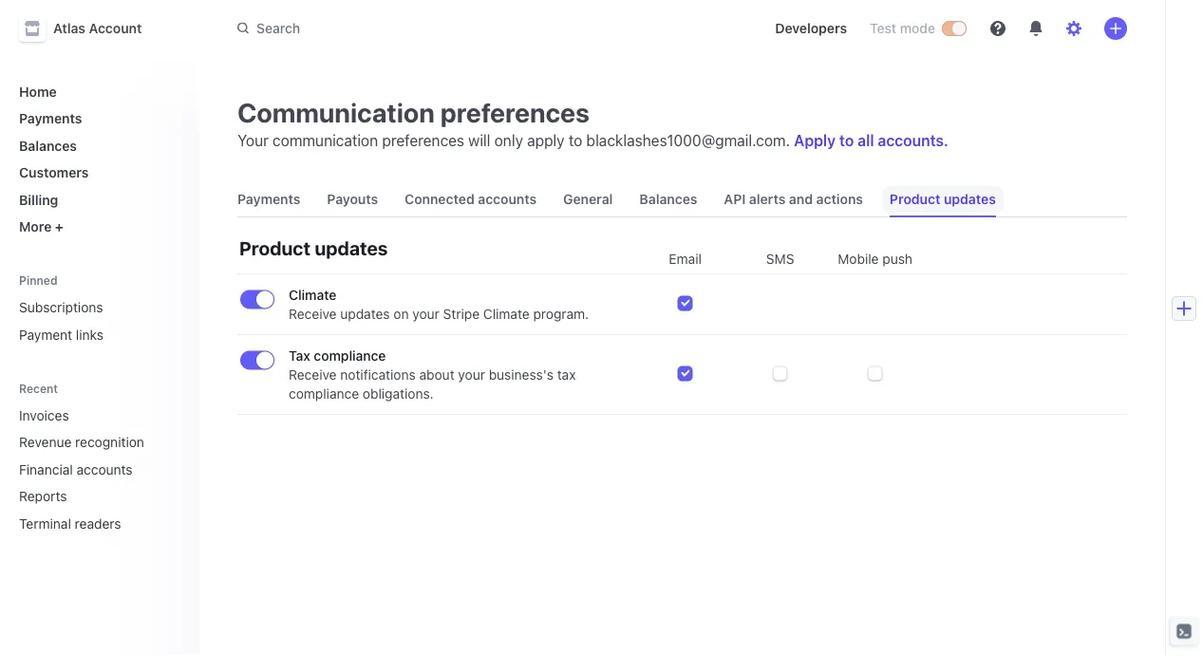Task type: describe. For each thing, give the bounding box(es) containing it.
payment links
[[19, 327, 103, 342]]

0 vertical spatial compliance
[[314, 348, 386, 364]]

updates inside the climate receive updates on your stripe climate program.
[[340, 306, 390, 322]]

home
[[19, 84, 57, 99]]

atlas account button
[[19, 15, 161, 42]]

tax
[[557, 367, 576, 383]]

settings image
[[1066, 21, 1082, 36]]

tax compliance receive notifications about your business's tax compliance obligations.
[[289, 348, 576, 402]]

updates inside tab list
[[944, 191, 996, 207]]

receive inside the climate receive updates on your stripe climate program.
[[289, 306, 337, 322]]

revenue
[[19, 434, 72, 450]]

core navigation links element
[[11, 76, 184, 242]]

recent element
[[0, 400, 199, 539]]

payments inside core navigation links element
[[19, 111, 82, 126]]

recognition
[[75, 434, 144, 450]]

links
[[76, 327, 103, 342]]

atlas
[[53, 20, 85, 36]]

pinned element
[[11, 292, 184, 350]]

general
[[563, 191, 613, 207]]

payment
[[19, 327, 72, 342]]

program.
[[533, 306, 589, 322]]

1 vertical spatial compliance
[[289, 386, 359, 402]]

1 to from the left
[[569, 132, 582, 150]]

connected accounts
[[405, 191, 537, 207]]

accounts for financial accounts
[[76, 462, 133, 477]]

business's
[[489, 367, 554, 383]]

+
[[55, 219, 64, 235]]

reports
[[19, 489, 67, 504]]

1 horizontal spatial balances
[[640, 191, 697, 207]]

mode
[[900, 20, 935, 36]]

billing
[[19, 192, 58, 207]]

api
[[724, 191, 746, 207]]

more +
[[19, 219, 64, 235]]

Search search field
[[226, 11, 745, 46]]

1 vertical spatial payments link
[[230, 182, 308, 217]]

communication preferences your communication preferences will only apply to blacklashes1000@gmail.com. apply to all accounts.
[[237, 96, 949, 150]]

1 vertical spatial product updates
[[239, 236, 388, 259]]

payouts
[[327, 191, 378, 207]]

0 horizontal spatial product
[[239, 236, 311, 259]]

more
[[19, 219, 52, 235]]

email
[[669, 251, 702, 267]]

1 vertical spatial preferences
[[382, 132, 464, 150]]

only
[[494, 132, 523, 150]]

balances inside core navigation links element
[[19, 138, 77, 153]]



Task type: locate. For each thing, give the bounding box(es) containing it.
your inside tax compliance receive notifications about your business's tax compliance obligations.
[[458, 367, 485, 383]]

apply
[[527, 132, 565, 150]]

help image
[[990, 21, 1006, 36]]

1 vertical spatial balances link
[[632, 182, 705, 217]]

1 horizontal spatial climate
[[483, 306, 530, 322]]

your
[[412, 306, 440, 322], [458, 367, 485, 383]]

subscriptions
[[19, 300, 103, 315]]

apply
[[794, 132, 836, 150]]

mobile push
[[838, 251, 913, 267]]

invoices
[[19, 407, 69, 423]]

0 horizontal spatial payments link
[[11, 103, 184, 134]]

updates down accounts.
[[944, 191, 996, 207]]

about
[[419, 367, 455, 383]]

2 vertical spatial updates
[[340, 306, 390, 322]]

compliance
[[314, 348, 386, 364], [289, 386, 359, 402]]

financial
[[19, 462, 73, 477]]

0 vertical spatial updates
[[944, 191, 996, 207]]

balances link up email
[[632, 182, 705, 217]]

balances down blacklashes1000@gmail.com.
[[640, 191, 697, 207]]

general link
[[556, 182, 621, 217]]

payments link down your
[[230, 182, 308, 217]]

payouts link
[[319, 182, 386, 217]]

home link
[[11, 76, 184, 107]]

balances link
[[11, 130, 184, 161], [632, 182, 705, 217]]

subscriptions link
[[11, 292, 184, 323]]

your right about on the bottom left
[[458, 367, 485, 383]]

revenue recognition
[[19, 434, 144, 450]]

Search text field
[[226, 11, 745, 46]]

preferences left will
[[382, 132, 464, 150]]

product updates link
[[882, 182, 1004, 217]]

2 receive from the top
[[289, 367, 337, 383]]

balances
[[19, 138, 77, 153], [640, 191, 697, 207]]

preferences up only
[[440, 96, 590, 128]]

1 horizontal spatial accounts
[[478, 191, 537, 207]]

0 horizontal spatial payments
[[19, 111, 82, 126]]

balances link up customers
[[11, 130, 184, 161]]

1 horizontal spatial your
[[458, 367, 485, 383]]

0 horizontal spatial climate
[[289, 287, 337, 303]]

0 vertical spatial product
[[890, 191, 941, 207]]

1 receive from the top
[[289, 306, 337, 322]]

communication
[[237, 96, 435, 128]]

your right on
[[412, 306, 440, 322]]

and
[[789, 191, 813, 207]]

your
[[237, 132, 269, 150]]

sms
[[766, 251, 794, 267]]

to right apply
[[569, 132, 582, 150]]

tab list containing payments
[[230, 182, 1127, 217]]

compliance down tax
[[289, 386, 359, 402]]

accounts inside recent element
[[76, 462, 133, 477]]

0 horizontal spatial balances
[[19, 138, 77, 153]]

1 horizontal spatial payments link
[[230, 182, 308, 217]]

updates left on
[[340, 306, 390, 322]]

balances up customers
[[19, 138, 77, 153]]

recent
[[19, 382, 58, 395]]

accounts down only
[[478, 191, 537, 207]]

push
[[883, 251, 913, 267]]

payments down your
[[237, 191, 300, 207]]

1 vertical spatial accounts
[[76, 462, 133, 477]]

compliance up notifications
[[314, 348, 386, 364]]

preferences
[[440, 96, 590, 128], [382, 132, 464, 150]]

api alerts and actions link
[[716, 182, 871, 217]]

accounts for connected accounts
[[478, 191, 537, 207]]

terminal readers
[[19, 516, 121, 531]]

1 vertical spatial climate
[[483, 306, 530, 322]]

connected accounts link
[[397, 182, 544, 217]]

0 horizontal spatial to
[[569, 132, 582, 150]]

1 vertical spatial updates
[[315, 236, 388, 259]]

2 to from the left
[[839, 132, 854, 150]]

atlas account
[[53, 20, 142, 36]]

0 horizontal spatial accounts
[[76, 462, 133, 477]]

receive up tax
[[289, 306, 337, 322]]

customers
[[19, 165, 89, 180]]

climate right stripe
[[483, 306, 530, 322]]

receive
[[289, 306, 337, 322], [289, 367, 337, 383]]

0 vertical spatial receive
[[289, 306, 337, 322]]

accounts.
[[878, 132, 949, 150]]

search
[[256, 20, 300, 36]]

readers
[[75, 516, 121, 531]]

climate receive updates on your stripe climate program.
[[289, 287, 589, 322]]

recent navigation links element
[[0, 373, 199, 539]]

0 vertical spatial preferences
[[440, 96, 590, 128]]

developers
[[775, 20, 847, 36]]

1 vertical spatial your
[[458, 367, 485, 383]]

receive inside tax compliance receive notifications about your business's tax compliance obligations.
[[289, 367, 337, 383]]

api alerts and actions
[[724, 191, 863, 207]]

1 horizontal spatial balances link
[[632, 182, 705, 217]]

updates down payouts 'link'
[[315, 236, 388, 259]]

on
[[394, 306, 409, 322]]

pinned navigation links element
[[11, 265, 188, 350]]

test
[[870, 20, 897, 36]]

communication
[[273, 132, 378, 150]]

0 vertical spatial balances
[[19, 138, 77, 153]]

connected
[[405, 191, 475, 207]]

payments link up customers link
[[11, 103, 184, 134]]

payments link
[[11, 103, 184, 134], [230, 182, 308, 217]]

1 vertical spatial balances
[[640, 191, 697, 207]]

accounts down 'recognition'
[[76, 462, 133, 477]]

1 horizontal spatial product
[[890, 191, 941, 207]]

pinned
[[19, 274, 58, 287]]

accounts inside tab list
[[478, 191, 537, 207]]

0 vertical spatial your
[[412, 306, 440, 322]]

revenue recognition link
[[11, 427, 158, 458]]

your inside the climate receive updates on your stripe climate program.
[[412, 306, 440, 322]]

payments
[[19, 111, 82, 126], [237, 191, 300, 207]]

obligations.
[[363, 386, 434, 402]]

receive down tax
[[289, 367, 337, 383]]

product
[[890, 191, 941, 207], [239, 236, 311, 259]]

financial accounts
[[19, 462, 133, 477]]

updates
[[944, 191, 996, 207], [315, 236, 388, 259], [340, 306, 390, 322]]

0 horizontal spatial your
[[412, 306, 440, 322]]

tab list
[[230, 182, 1127, 217]]

product updates down payouts 'link'
[[239, 236, 388, 259]]

all
[[858, 132, 874, 150]]

0 vertical spatial product updates
[[890, 191, 996, 207]]

terminal
[[19, 516, 71, 531]]

apply to all accounts. button
[[794, 132, 949, 150]]

climate
[[289, 287, 337, 303], [483, 306, 530, 322]]

actions
[[816, 191, 863, 207]]

1 horizontal spatial payments
[[237, 191, 300, 207]]

0 vertical spatial balances link
[[11, 130, 184, 161]]

payments down home
[[19, 111, 82, 126]]

product inside tab list
[[890, 191, 941, 207]]

1 horizontal spatial product updates
[[890, 191, 996, 207]]

0 vertical spatial climate
[[289, 287, 337, 303]]

tax
[[289, 348, 310, 364]]

billing link
[[11, 184, 184, 215]]

customers link
[[11, 157, 184, 188]]

0 vertical spatial accounts
[[478, 191, 537, 207]]

payment links link
[[11, 319, 184, 350]]

0 vertical spatial payments link
[[11, 103, 184, 134]]

climate up tax
[[289, 287, 337, 303]]

notifications
[[340, 367, 416, 383]]

account
[[89, 20, 142, 36]]

alerts
[[749, 191, 786, 207]]

financial accounts link
[[11, 454, 158, 485]]

developers link
[[768, 13, 855, 44]]

stripe
[[443, 306, 480, 322]]

will
[[468, 132, 490, 150]]

0 horizontal spatial product updates
[[239, 236, 388, 259]]

product updates down accounts.
[[890, 191, 996, 207]]

blacklashes1000@gmail.com.
[[586, 132, 790, 150]]

1 vertical spatial payments
[[237, 191, 300, 207]]

invoices link
[[11, 400, 158, 431]]

reports link
[[11, 481, 158, 512]]

to
[[569, 132, 582, 150], [839, 132, 854, 150]]

accounts
[[478, 191, 537, 207], [76, 462, 133, 477]]

mobile
[[838, 251, 879, 267]]

1 vertical spatial receive
[[289, 367, 337, 383]]

to left all
[[839, 132, 854, 150]]

product updates
[[890, 191, 996, 207], [239, 236, 388, 259]]

test mode
[[870, 20, 935, 36]]

1 vertical spatial product
[[239, 236, 311, 259]]

0 vertical spatial payments
[[19, 111, 82, 126]]

0 horizontal spatial balances link
[[11, 130, 184, 161]]

1 horizontal spatial to
[[839, 132, 854, 150]]

terminal readers link
[[11, 508, 158, 539]]



Task type: vqa. For each thing, say whether or not it's contained in the screenshot.
the topmost Product updates
yes



